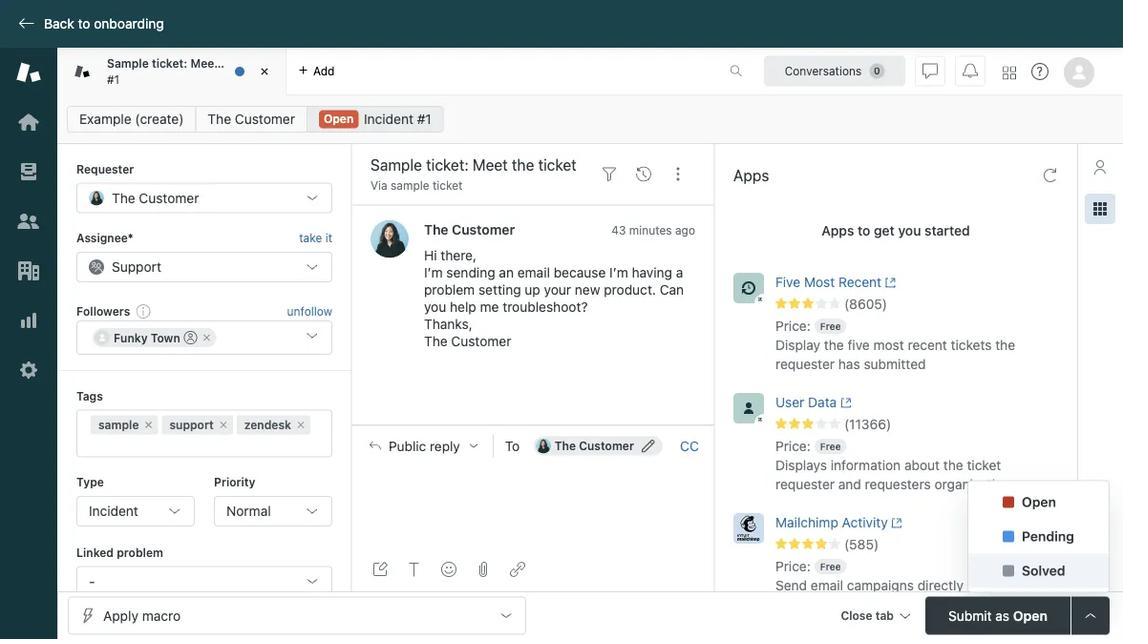 Task type: locate. For each thing, give the bounding box(es) containing it.
2 vertical spatial open
[[1013, 608, 1048, 624]]

2 vertical spatial price:
[[775, 559, 811, 575]]

0 vertical spatial your
[[544, 282, 571, 298]]

open up pending
[[1022, 495, 1056, 510]]

2 horizontal spatial remove image
[[295, 420, 307, 431]]

0 vertical spatial sample
[[391, 179, 429, 192]]

1 horizontal spatial #1
[[417, 111, 431, 127]]

free inside price: free send email campaigns directly from your zendesk using mailchimp
[[820, 561, 841, 572]]

0 horizontal spatial remove image
[[143, 420, 154, 431]]

ticket inside price: free displays information about the ticket requester and requesters organization.
[[967, 458, 1001, 474]]

requester inside price: free displays information about the ticket requester and requesters organization.
[[775, 477, 835, 493]]

incident inside secondary element
[[364, 111, 413, 127]]

problem down "incident" popup button
[[117, 546, 163, 560]]

zendesk
[[775, 597, 829, 613]]

price: inside price: free displays information about the ticket requester and requesters organization.
[[775, 439, 811, 455]]

price: up the send
[[775, 559, 811, 575]]

requester down displays on the right bottom of page
[[775, 477, 835, 493]]

0 horizontal spatial #1
[[107, 73, 119, 86]]

back to onboarding
[[44, 16, 164, 32]]

email up up
[[517, 265, 550, 281]]

display
[[775, 338, 820, 353]]

the
[[222, 57, 240, 70], [824, 338, 844, 353], [995, 338, 1015, 353], [943, 458, 963, 474]]

Subject field
[[367, 154, 588, 177]]

the down requester in the left top of the page
[[112, 190, 135, 206]]

0 horizontal spatial the customer link
[[195, 106, 307, 133]]

most
[[873, 338, 904, 353]]

i'm
[[424, 265, 443, 281], [609, 265, 628, 281]]

free up using
[[820, 561, 841, 572]]

remove image left support at the bottom left of the page
[[143, 420, 154, 431]]

your right 'from'
[[999, 578, 1027, 594]]

funky town
[[114, 332, 180, 345]]

#1 down sample on the top
[[107, 73, 119, 86]]

1 horizontal spatial the customer link
[[424, 221, 515, 237]]

0 horizontal spatial problem
[[117, 546, 163, 560]]

requester inside price: free display the five most recent tickets the requester has submitted
[[775, 357, 835, 372]]

ticket
[[243, 57, 275, 70], [433, 179, 463, 192], [967, 458, 1001, 474]]

example (create)
[[79, 111, 184, 127]]

price: inside price: free display the five most recent tickets the requester has submitted
[[775, 318, 811, 334]]

1 vertical spatial price:
[[775, 439, 811, 455]]

0 horizontal spatial to
[[78, 16, 90, 32]]

five most recent link
[[775, 273, 1031, 296]]

2 vertical spatial ticket
[[967, 458, 1001, 474]]

insert emojis image
[[441, 562, 456, 578]]

thanks,
[[424, 316, 472, 332]]

you right get
[[898, 223, 921, 239]]

unfollow button
[[287, 303, 332, 320]]

open down add
[[324, 112, 354, 126]]

0 vertical spatial apps
[[733, 167, 769, 185]]

1 horizontal spatial i'm
[[609, 265, 628, 281]]

the customer inside secondary element
[[208, 111, 295, 127]]

setting
[[478, 282, 521, 298]]

draft mode image
[[372, 562, 388, 578]]

1 vertical spatial you
[[424, 299, 446, 315]]

0 horizontal spatial apps
[[733, 167, 769, 185]]

remove image right user is an agent image on the bottom left of page
[[201, 333, 213, 344]]

incident button
[[76, 497, 195, 527]]

get started image
[[16, 110, 41, 135]]

town
[[151, 332, 180, 345]]

0 horizontal spatial mailchimp
[[775, 515, 838, 531]]

get
[[874, 223, 895, 239]]

product.
[[604, 282, 656, 298]]

2 vertical spatial free
[[820, 561, 841, 572]]

sample
[[391, 179, 429, 192], [98, 419, 139, 432]]

sample right via
[[391, 179, 429, 192]]

user data image
[[733, 393, 764, 424]]

take it button
[[299, 229, 332, 248]]

you
[[898, 223, 921, 239], [424, 299, 446, 315]]

free
[[820, 321, 841, 332], [820, 441, 841, 452], [820, 561, 841, 572]]

3 price: from the top
[[775, 559, 811, 575]]

(opens in a new tab) image inside user data link
[[837, 398, 851, 409]]

displays possible ticket submission types image
[[1083, 609, 1098, 624]]

the customer
[[208, 111, 295, 127], [112, 190, 199, 206], [424, 221, 515, 237], [555, 440, 634, 453]]

0 vertical spatial open
[[324, 112, 354, 126]]

your up the troubleshoot?
[[544, 282, 571, 298]]

(opens in a new tab) image
[[882, 277, 896, 289]]

me
[[480, 299, 499, 315]]

the inside sample ticket: meet the ticket #1
[[222, 57, 240, 70]]

apps
[[733, 167, 769, 185], [821, 223, 854, 239]]

ticket right meet
[[243, 57, 275, 70]]

0 horizontal spatial ticket
[[243, 57, 275, 70]]

(opens in a new tab) image up "(11366)"
[[837, 398, 851, 409]]

add link (cmd k) image
[[510, 562, 525, 578]]

customer up the "there,"
[[452, 221, 515, 237]]

requester
[[775, 357, 835, 372], [775, 477, 835, 493]]

normal
[[226, 504, 271, 519]]

43 minutes ago text field
[[611, 223, 695, 237]]

incident down the type
[[89, 504, 138, 519]]

customer up support at the left top of page
[[139, 190, 199, 206]]

1 vertical spatial your
[[999, 578, 1027, 594]]

0 vertical spatial email
[[517, 265, 550, 281]]

you inside hi there, i'm sending an email because i'm having a problem setting up your new product. can you help me troubleshoot? thanks, the customer
[[424, 299, 446, 315]]

apps right ticket actions 'icon'
[[733, 167, 769, 185]]

0 vertical spatial the customer link
[[195, 106, 307, 133]]

#1 inside sample ticket: meet the ticket #1
[[107, 73, 119, 86]]

to
[[78, 16, 90, 32], [858, 223, 870, 239]]

funky
[[114, 332, 148, 345]]

customer
[[235, 111, 295, 127], [139, 190, 199, 206], [452, 221, 515, 237], [451, 334, 511, 349], [579, 440, 634, 453]]

2 free from the top
[[820, 441, 841, 452]]

free up displays on the right bottom of page
[[820, 441, 841, 452]]

ticket up organization.
[[967, 458, 1001, 474]]

sample ticket: meet the ticket #1
[[107, 57, 275, 86]]

the customer up the "there,"
[[424, 221, 515, 237]]

having
[[632, 265, 672, 281]]

(opens in a new tab) image
[[837, 398, 851, 409], [888, 518, 903, 529]]

i'm down hi
[[424, 265, 443, 281]]

0 vertical spatial problem
[[424, 282, 475, 298]]

close tab button
[[832, 597, 918, 638]]

1 vertical spatial the customer link
[[424, 221, 515, 237]]

organizations image
[[16, 259, 41, 284]]

to right the back
[[78, 16, 90, 32]]

0 vertical spatial free
[[820, 321, 841, 332]]

(opens in a new tab) image for activity
[[888, 518, 903, 529]]

requester down display
[[775, 357, 835, 372]]

1 vertical spatial apps
[[821, 223, 854, 239]]

open
[[324, 112, 354, 126], [1022, 495, 1056, 510], [1013, 608, 1048, 624]]

apps for apps
[[733, 167, 769, 185]]

linked problem
[[76, 546, 163, 560]]

0 horizontal spatial your
[[544, 282, 571, 298]]

ticket down 'subject' "field"
[[433, 179, 463, 192]]

2 price: from the top
[[775, 439, 811, 455]]

mailchimp down campaigns
[[869, 597, 932, 613]]

1 vertical spatial to
[[858, 223, 870, 239]]

remove image
[[201, 333, 213, 344], [143, 420, 154, 431], [295, 420, 307, 431]]

1 horizontal spatial remove image
[[201, 333, 213, 344]]

1 horizontal spatial to
[[858, 223, 870, 239]]

free inside price: free display the five most recent tickets the requester has submitted
[[820, 321, 841, 332]]

1 horizontal spatial incident
[[364, 111, 413, 127]]

add attachment image
[[476, 562, 491, 578]]

price: up displays on the right bottom of page
[[775, 439, 811, 455]]

secondary element
[[57, 100, 1123, 138]]

problem
[[424, 282, 475, 298], [117, 546, 163, 560]]

-
[[89, 574, 95, 590]]

1 horizontal spatial you
[[898, 223, 921, 239]]

linked
[[76, 546, 114, 560]]

tab
[[57, 48, 286, 95]]

1 vertical spatial email
[[811, 578, 843, 594]]

the customer down requester in the left top of the page
[[112, 190, 199, 206]]

1 horizontal spatial (opens in a new tab) image
[[888, 518, 903, 529]]

0 vertical spatial to
[[78, 16, 90, 32]]

4 stars. 585 reviews. element
[[775, 537, 1066, 554]]

email inside hi there, i'm sending an email because i'm having a problem setting up your new product. can you help me troubleshoot? thanks, the customer
[[517, 265, 550, 281]]

incident inside "incident" popup button
[[89, 504, 138, 519]]

3 stars. 8605 reviews. element
[[775, 296, 1066, 313]]

0 horizontal spatial you
[[424, 299, 446, 315]]

43
[[611, 223, 626, 237]]

submitted
[[864, 357, 926, 372]]

1 vertical spatial #1
[[417, 111, 431, 127]]

the customer link up the "there,"
[[424, 221, 515, 237]]

0 vertical spatial #1
[[107, 73, 119, 86]]

remove image right zendesk
[[295, 420, 307, 431]]

remove image
[[218, 420, 229, 431]]

the inside hi there, i'm sending an email because i'm having a problem setting up your new product. can you help me troubleshoot? thanks, the customer
[[424, 334, 448, 349]]

i'm up product.
[[609, 265, 628, 281]]

about
[[904, 458, 940, 474]]

to
[[505, 438, 520, 454]]

recent
[[908, 338, 947, 353]]

to for onboarding
[[78, 16, 90, 32]]

close tab
[[841, 610, 894, 623]]

0 vertical spatial price:
[[775, 318, 811, 334]]

zendesk
[[244, 419, 291, 432]]

activity
[[842, 515, 888, 531]]

the up organization.
[[943, 458, 963, 474]]

mailchimp down and
[[775, 515, 838, 531]]

the right tickets
[[995, 338, 1015, 353]]

user data link
[[775, 393, 1031, 416]]

open inside secondary element
[[324, 112, 354, 126]]

(opens in a new tab) image up 4 stars. 585 reviews. 'element'
[[888, 518, 903, 529]]

1 horizontal spatial mailchimp
[[869, 597, 932, 613]]

a
[[676, 265, 683, 281]]

1 horizontal spatial apps
[[821, 223, 854, 239]]

requester element
[[76, 183, 332, 213]]

1 vertical spatial mailchimp
[[869, 597, 932, 613]]

format text image
[[407, 562, 422, 578]]

1 free from the top
[[820, 321, 841, 332]]

(opens in a new tab) image inside 'mailchimp activity' link
[[888, 518, 903, 529]]

conversations button
[[764, 56, 905, 86]]

1 vertical spatial requester
[[775, 477, 835, 493]]

filter image
[[602, 167, 617, 182]]

the down sample ticket: meet the ticket #1 on the top
[[208, 111, 231, 127]]

0 horizontal spatial (opens in a new tab) image
[[837, 398, 851, 409]]

campaigns
[[847, 578, 914, 594]]

1 horizontal spatial ticket
[[433, 179, 463, 192]]

you up thanks,
[[424, 299, 446, 315]]

incident for incident
[[89, 504, 138, 519]]

mailchimp activity image
[[733, 514, 764, 544]]

1 price: from the top
[[775, 318, 811, 334]]

events image
[[636, 167, 651, 182]]

0 horizontal spatial i'm
[[424, 265, 443, 281]]

0 vertical spatial mailchimp
[[775, 515, 838, 531]]

1 horizontal spatial your
[[999, 578, 1027, 594]]

most
[[804, 275, 835, 290]]

the customer down close icon
[[208, 111, 295, 127]]

price: for displays
[[775, 439, 811, 455]]

price:
[[775, 318, 811, 334], [775, 439, 811, 455], [775, 559, 811, 575]]

1 horizontal spatial problem
[[424, 282, 475, 298]]

free for the
[[820, 321, 841, 332]]

take it
[[299, 231, 332, 245]]

information
[[831, 458, 901, 474]]

the up has
[[824, 338, 844, 353]]

0 vertical spatial you
[[898, 223, 921, 239]]

1 vertical spatial ticket
[[433, 179, 463, 192]]

0 vertical spatial incident
[[364, 111, 413, 127]]

email
[[517, 265, 550, 281], [811, 578, 843, 594]]

open right as
[[1013, 608, 1048, 624]]

0 vertical spatial (opens in a new tab) image
[[837, 398, 851, 409]]

free inside price: free displays information about the ticket requester and requesters organization.
[[820, 441, 841, 452]]

has
[[838, 357, 860, 372]]

1 vertical spatial (opens in a new tab) image
[[888, 518, 903, 529]]

the right meet
[[222, 57, 240, 70]]

price: inside price: free send email campaigns directly from your zendesk using mailchimp
[[775, 559, 811, 575]]

customer down close icon
[[235, 111, 295, 127]]

#1 down tabs tab list
[[417, 111, 431, 127]]

2 horizontal spatial ticket
[[967, 458, 1001, 474]]

0 vertical spatial requester
[[775, 357, 835, 372]]

1 vertical spatial free
[[820, 441, 841, 452]]

close image
[[255, 62, 274, 81]]

(opens in a new tab) image for data
[[837, 398, 851, 409]]

incident down tabs tab list
[[364, 111, 413, 127]]

reporting image
[[16, 308, 41, 333]]

0 horizontal spatial sample
[[98, 419, 139, 432]]

email up using
[[811, 578, 843, 594]]

price: free display the five most recent tickets the requester has submitted
[[775, 318, 1015, 372]]

the customer link down close icon
[[195, 106, 307, 133]]

five most recent
[[775, 275, 882, 290]]

3 free from the top
[[820, 561, 841, 572]]

mailchimp activity
[[775, 515, 888, 531]]

five
[[775, 275, 800, 290]]

apps left get
[[821, 223, 854, 239]]

free up display
[[820, 321, 841, 332]]

mailchimp activity link
[[775, 514, 1031, 537]]

to for get
[[858, 223, 870, 239]]

price: free displays information about the ticket requester and requesters organization.
[[775, 439, 1014, 493]]

1 vertical spatial sample
[[98, 419, 139, 432]]

five most recent image
[[733, 273, 764, 304]]

0 vertical spatial ticket
[[243, 57, 275, 70]]

customer down me
[[451, 334, 511, 349]]

1 requester from the top
[[775, 357, 835, 372]]

price: free send email campaigns directly from your zendesk using mailchimp
[[775, 559, 1027, 613]]

problem inside hi there, i'm sending an email because i'm having a problem setting up your new product. can you help me troubleshoot? thanks, the customer
[[424, 282, 475, 298]]

started
[[924, 223, 970, 239]]

to left get
[[858, 223, 870, 239]]

1 vertical spatial incident
[[89, 504, 138, 519]]

0 horizontal spatial incident
[[89, 504, 138, 519]]

problem up help
[[424, 282, 475, 298]]

cc
[[680, 438, 699, 454]]

2 requester from the top
[[775, 477, 835, 493]]

as
[[995, 608, 1009, 624]]

sample down tags
[[98, 419, 139, 432]]

unfollow
[[287, 305, 332, 318]]

price: up display
[[775, 318, 811, 334]]

the down thanks,
[[424, 334, 448, 349]]

0 horizontal spatial email
[[517, 265, 550, 281]]

1 horizontal spatial email
[[811, 578, 843, 594]]

the inside secondary element
[[208, 111, 231, 127]]

zendesk products image
[[1003, 66, 1016, 80]]

pending
[[1022, 529, 1074, 545]]



Task type: vqa. For each thing, say whether or not it's contained in the screenshot.
'row' containing SAMPLE TICKET: Need less items than ordered
no



Task type: describe. For each thing, give the bounding box(es) containing it.
(8605)
[[844, 297, 887, 312]]

the right customer@example.com icon
[[555, 440, 576, 453]]

assignee*
[[76, 231, 133, 245]]

five
[[847, 338, 870, 353]]

the customer right customer@example.com icon
[[555, 440, 634, 453]]

an
[[499, 265, 514, 281]]

apps for apps to get you started
[[821, 223, 854, 239]]

using
[[832, 597, 866, 613]]

info on adding followers image
[[136, 304, 151, 319]]

email inside price: free send email campaigns directly from your zendesk using mailchimp
[[811, 578, 843, 594]]

price: for send
[[775, 559, 811, 575]]

ago
[[675, 223, 695, 237]]

admin image
[[16, 358, 41, 383]]

customer context image
[[1092, 159, 1108, 175]]

send
[[775, 578, 807, 594]]

minutes
[[629, 223, 672, 237]]

zendesk image
[[0, 638, 57, 640]]

up
[[525, 282, 540, 298]]

tab
[[875, 610, 894, 623]]

public reply
[[389, 438, 460, 454]]

the customer link inside secondary element
[[195, 106, 307, 133]]

user
[[775, 395, 804, 411]]

customers image
[[16, 209, 41, 234]]

the customer inside "requester" 'element'
[[112, 190, 199, 206]]

tabs tab list
[[57, 48, 710, 95]]

2 i'm from the left
[[609, 265, 628, 281]]

back
[[44, 16, 74, 32]]

via
[[371, 179, 387, 192]]

apps to get you started
[[821, 223, 970, 239]]

hide composer image
[[525, 418, 540, 433]]

conversations
[[785, 64, 862, 78]]

get help image
[[1031, 63, 1049, 80]]

there,
[[441, 248, 477, 263]]

priority
[[214, 476, 255, 489]]

free for information
[[820, 441, 841, 452]]

reply
[[430, 438, 460, 454]]

troubleshoot?
[[503, 299, 588, 315]]

support
[[169, 419, 214, 432]]

price: for display
[[775, 318, 811, 334]]

because
[[554, 265, 606, 281]]

normal button
[[214, 497, 332, 527]]

incident #1
[[364, 111, 431, 127]]

mailchimp inside price: free send email campaigns directly from your zendesk using mailchimp
[[869, 597, 932, 613]]

followers element
[[76, 321, 332, 355]]

support
[[112, 259, 161, 275]]

edit user image
[[642, 440, 655, 453]]

customer inside "requester" 'element'
[[139, 190, 199, 206]]

incident for incident #1
[[364, 111, 413, 127]]

apply
[[103, 608, 138, 624]]

the inside "requester" 'element'
[[112, 190, 135, 206]]

requesters
[[865, 477, 931, 493]]

can
[[660, 282, 684, 298]]

help
[[450, 299, 476, 315]]

customer inside secondary element
[[235, 111, 295, 127]]

remove image for sample
[[143, 420, 154, 431]]

displays
[[775, 458, 827, 474]]

1 horizontal spatial sample
[[391, 179, 429, 192]]

1 vertical spatial problem
[[117, 546, 163, 560]]

customer inside hi there, i'm sending an email because i'm having a problem setting up your new product. can you help me troubleshoot? thanks, the customer
[[451, 334, 511, 349]]

linked problem element
[[76, 567, 332, 597]]

recent
[[838, 275, 882, 290]]

tickets
[[951, 338, 992, 353]]

ticket inside sample ticket: meet the ticket #1
[[243, 57, 275, 70]]

1 vertical spatial open
[[1022, 495, 1056, 510]]

from
[[967, 578, 996, 594]]

back to onboarding link
[[0, 15, 174, 32]]

solved
[[1022, 563, 1065, 579]]

remove image inside funky town option
[[201, 333, 213, 344]]

organization.
[[934, 477, 1014, 493]]

example
[[79, 111, 131, 127]]

(585)
[[844, 537, 879, 553]]

cc button
[[680, 438, 699, 455]]

public reply button
[[352, 426, 493, 467]]

onboarding
[[94, 16, 164, 32]]

meet
[[190, 57, 219, 70]]

user is an agent image
[[184, 332, 197, 345]]

your inside hi there, i'm sending an email because i'm having a problem setting up your new product. can you help me troubleshoot? thanks, the customer
[[544, 282, 571, 298]]

the inside price: free displays information about the ticket requester and requesters organization.
[[943, 458, 963, 474]]

macro
[[142, 608, 181, 624]]

views image
[[16, 159, 41, 184]]

your inside price: free send email campaigns directly from your zendesk using mailchimp
[[999, 578, 1027, 594]]

user data
[[775, 395, 837, 411]]

button displays agent's chat status as invisible. image
[[922, 64, 938, 79]]

hi there, i'm sending an email because i'm having a problem setting up your new product. can you help me troubleshoot? thanks, the customer
[[424, 248, 684, 349]]

it
[[325, 231, 332, 245]]

take
[[299, 231, 322, 245]]

type
[[76, 476, 104, 489]]

avatar image
[[371, 220, 409, 258]]

apply macro
[[103, 608, 181, 624]]

#1 inside secondary element
[[417, 111, 431, 127]]

apps image
[[1092, 201, 1108, 217]]

public
[[389, 438, 426, 454]]

followers
[[76, 304, 130, 318]]

funkytownclown1@gmail.com image
[[95, 331, 110, 346]]

zendesk support image
[[16, 60, 41, 85]]

new
[[575, 282, 600, 298]]

notifications image
[[963, 64, 978, 79]]

submit as open
[[948, 608, 1048, 624]]

submit
[[948, 608, 992, 624]]

hi
[[424, 248, 437, 263]]

the up hi
[[424, 221, 448, 237]]

close
[[841, 610, 872, 623]]

add button
[[286, 48, 346, 95]]

remove image for zendesk
[[295, 420, 307, 431]]

(11366)
[[844, 417, 891, 433]]

sending
[[446, 265, 495, 281]]

customer left edit user image
[[579, 440, 634, 453]]

main element
[[0, 48, 57, 640]]

ticket actions image
[[670, 167, 686, 182]]

funky town option
[[93, 329, 217, 348]]

example (create) button
[[67, 106, 196, 133]]

3 stars. 11366 reviews. element
[[775, 416, 1066, 434]]

sample
[[107, 57, 149, 70]]

customer@example.com image
[[536, 439, 551, 454]]

1 i'm from the left
[[424, 265, 443, 281]]

free for email
[[820, 561, 841, 572]]

data
[[808, 395, 837, 411]]

assignee* element
[[76, 252, 332, 282]]

tab containing sample ticket: meet the ticket
[[57, 48, 286, 95]]

add
[[313, 64, 335, 78]]

43 minutes ago
[[611, 223, 695, 237]]

tags
[[76, 390, 103, 403]]



